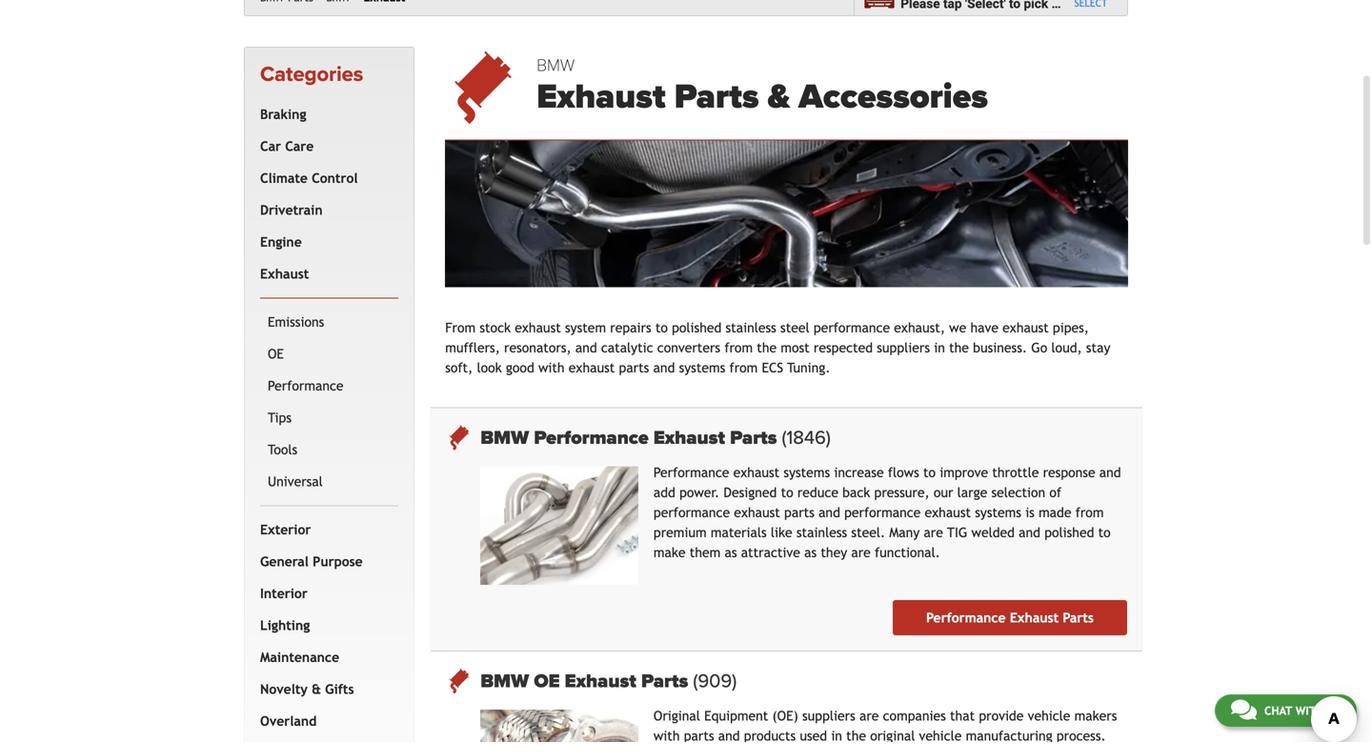 Task type: describe. For each thing, give the bounding box(es) containing it.
& inside bmw exhaust parts & accessories
[[768, 76, 791, 118]]

bmw                                                                                    oe exhaust parts
[[481, 670, 693, 693]]

polished inside from stock exhaust system repairs to polished stainless steel performance exhaust, we have exhaust pipes, mufflers, resonators, and catalytic converters from the most respected suppliers in the business. go loud, stay soft, look good with exhaust parts and systems from ecs tuning.
[[672, 321, 722, 336]]

performance inside from stock exhaust system repairs to polished stainless steel performance exhaust, we have exhaust pipes, mufflers, resonators, and catalytic converters from the most respected suppliers in the business. go loud, stay soft, look good with exhaust parts and systems from ecs tuning.
[[814, 321, 891, 336]]

tools link
[[264, 434, 395, 466]]

general purpose link
[[256, 546, 395, 578]]

parts inside bmw exhaust parts & accessories
[[675, 76, 759, 118]]

premium
[[654, 525, 707, 541]]

1 vertical spatial are
[[852, 546, 871, 561]]

functional.
[[875, 546, 941, 561]]

engine link
[[256, 226, 395, 258]]

our
[[934, 485, 954, 501]]

pipes,
[[1053, 321, 1090, 336]]

large
[[958, 485, 988, 501]]

performance for performance exhaust parts
[[927, 611, 1006, 626]]

accessories
[[799, 76, 989, 118]]

add
[[654, 485, 676, 501]]

bmw                                                                                    oe exhaust parts link
[[481, 670, 1128, 693]]

braking link
[[256, 99, 395, 130]]

1 horizontal spatial with
[[1296, 705, 1324, 718]]

care
[[285, 139, 314, 154]]

improve
[[940, 465, 989, 481]]

flows
[[888, 465, 920, 481]]

good
[[506, 361, 535, 376]]

bmw                                                                                    performance exhaust parts link
[[481, 427, 1128, 450]]

exhaust up resonators,
[[515, 321, 561, 336]]

go
[[1032, 341, 1048, 356]]

exhaust inside exhaust link
[[260, 266, 309, 282]]

back
[[843, 485, 871, 501]]

interior
[[260, 586, 308, 601]]

exhaust down system at the top of page
[[569, 361, 615, 376]]

overland
[[260, 714, 317, 729]]

comments image
[[1232, 699, 1257, 722]]

lighting link
[[256, 610, 395, 642]]

suppliers
[[877, 341, 931, 356]]

make
[[654, 546, 686, 561]]

steel.
[[852, 525, 886, 541]]

exhaust up designed
[[734, 465, 780, 481]]

bmw for exhaust
[[537, 55, 575, 76]]

drivetrain
[[260, 202, 323, 218]]

selection
[[992, 485, 1046, 501]]

we
[[950, 321, 967, 336]]

parts inside performance exhaust systems increase flows to improve throttle response and add power. designed to reduce back pressure, our large selection of performance exhaust parts and performance exhaust systems is made from premium materials like stainless steel. many are tig welded and polished to make them as attractive as they are functional.
[[785, 505, 815, 521]]

1 vertical spatial systems
[[784, 465, 831, 481]]

attractive
[[741, 546, 801, 561]]

exhaust inside bmw exhaust parts & accessories
[[537, 76, 666, 118]]

exhaust parts & accessories banner image image
[[445, 141, 1129, 288]]

tuning.
[[788, 361, 831, 376]]

exterior link
[[256, 514, 395, 546]]

chat
[[1265, 705, 1293, 718]]

look
[[477, 361, 502, 376]]

stainless inside performance exhaust systems increase flows to improve throttle response and add power. designed to reduce back pressure, our large selection of performance exhaust parts and performance exhaust systems is made from premium materials like stainless steel. many are tig welded and polished to make them as attractive as they are functional.
[[797, 525, 848, 541]]

designed
[[724, 485, 777, 501]]

control
[[312, 170, 358, 186]]

overland link
[[256, 706, 395, 738]]

interior link
[[256, 578, 395, 610]]

with inside from stock exhaust system repairs to polished stainless steel performance exhaust, we have exhaust pipes, mufflers, resonators, and catalytic converters from the most respected suppliers in the business. go loud, stay soft, look good with exhaust parts and systems from ecs tuning.
[[539, 361, 565, 376]]

exhaust link
[[256, 258, 395, 290]]

chat with us link
[[1216, 695, 1358, 727]]

increase
[[835, 465, 884, 481]]

engine
[[260, 234, 302, 250]]

tips
[[268, 410, 292, 426]]

lighting
[[260, 618, 310, 633]]

gifts
[[325, 682, 354, 697]]

oe inside exhaust subcategories element
[[268, 346, 284, 362]]

category navigation element
[[244, 47, 415, 743]]

business.
[[974, 341, 1028, 356]]

maintenance
[[260, 650, 340, 665]]

performance down power.
[[654, 505, 730, 521]]

resonators,
[[504, 341, 572, 356]]

1 vertical spatial from
[[730, 361, 758, 376]]

in
[[935, 341, 946, 356]]

exterior
[[260, 522, 311, 538]]

them
[[690, 546, 721, 561]]

car
[[260, 139, 281, 154]]

1 as from the left
[[725, 546, 737, 561]]

1 horizontal spatial are
[[924, 525, 944, 541]]

pressure,
[[875, 485, 930, 501]]

performance exhaust parts
[[927, 611, 1094, 626]]

1 horizontal spatial oe
[[534, 670, 560, 693]]

chat with us
[[1265, 705, 1341, 718]]

exhaust down our
[[925, 505, 972, 521]]

repairs
[[610, 321, 652, 336]]



Task type: vqa. For each thing, say whether or not it's contained in the screenshot.
fourth the "Free" from the bottom of the page
no



Task type: locate. For each thing, give the bounding box(es) containing it.
performance inside exhaust subcategories element
[[268, 378, 344, 394]]

from
[[725, 341, 753, 356], [730, 361, 758, 376], [1076, 505, 1105, 521]]

drivetrain link
[[256, 194, 395, 226]]

novelty
[[260, 682, 308, 697]]

materials
[[711, 525, 767, 541]]

purpose
[[313, 554, 363, 569]]

performance inside performance exhaust systems increase flows to improve throttle response and add power. designed to reduce back pressure, our large selection of performance exhaust parts and performance exhaust systems is made from premium materials like stainless steel. many are tig welded and polished to make them as attractive as they are functional.
[[654, 465, 730, 481]]

0 vertical spatial systems
[[679, 361, 726, 376]]

bmw for performance
[[481, 427, 529, 450]]

respected
[[814, 341, 873, 356]]

performance up performance exhaust parts thumbnail image
[[534, 427, 649, 450]]

0 vertical spatial parts
[[619, 361, 650, 376]]

0 horizontal spatial oe
[[268, 346, 284, 362]]

are left tig
[[924, 525, 944, 541]]

and
[[576, 341, 597, 356], [654, 361, 675, 376], [1100, 465, 1122, 481], [819, 505, 841, 521], [1019, 525, 1041, 541]]

from left ecs
[[730, 361, 758, 376]]

0 horizontal spatial &
[[312, 682, 321, 697]]

stainless inside from stock exhaust system repairs to polished stainless steel performance exhaust, we have exhaust pipes, mufflers, resonators, and catalytic converters from the most respected suppliers in the business. go loud, stay soft, look good with exhaust parts and systems from ecs tuning.
[[726, 321, 777, 336]]

soft,
[[445, 361, 473, 376]]

response
[[1044, 465, 1096, 481]]

made
[[1039, 505, 1072, 521]]

from right converters
[[725, 341, 753, 356]]

2 vertical spatial bmw
[[481, 670, 529, 693]]

0 vertical spatial oe
[[268, 346, 284, 362]]

2 the from the left
[[950, 341, 970, 356]]

0 horizontal spatial as
[[725, 546, 737, 561]]

car care
[[260, 139, 314, 154]]

stay
[[1087, 341, 1111, 356]]

1 horizontal spatial parts
[[785, 505, 815, 521]]

universal
[[268, 474, 323, 489]]

is
[[1026, 505, 1035, 521]]

stock
[[480, 321, 511, 336]]

1 horizontal spatial the
[[950, 341, 970, 356]]

&
[[768, 76, 791, 118], [312, 682, 321, 697]]

1 horizontal spatial as
[[805, 546, 817, 561]]

1 the from the left
[[757, 341, 777, 356]]

bmw exhaust parts & accessories
[[537, 55, 989, 118]]

like
[[771, 525, 793, 541]]

from right made
[[1076, 505, 1105, 521]]

and right response on the right bottom of the page
[[1100, 465, 1122, 481]]

& inside category navigation element
[[312, 682, 321, 697]]

performance down tig
[[927, 611, 1006, 626]]

general purpose
[[260, 554, 363, 569]]

parts up "like"
[[785, 505, 815, 521]]

steel
[[781, 321, 810, 336]]

polished up converters
[[672, 321, 722, 336]]

1 vertical spatial stainless
[[797, 525, 848, 541]]

from inside performance exhaust systems increase flows to improve throttle response and add power. designed to reduce back pressure, our large selection of performance exhaust parts and performance exhaust systems is made from premium materials like stainless steel. many are tig welded and polished to make them as attractive as they are functional.
[[1076, 505, 1105, 521]]

car care link
[[256, 130, 395, 162]]

performance for performance exhaust systems increase flows to improve throttle response and add power. designed to reduce back pressure, our large selection of performance exhaust parts and performance exhaust systems is made from premium materials like stainless steel. many are tig welded and polished to make them as attractive as they are functional.
[[654, 465, 730, 481]]

and down system at the top of page
[[576, 341, 597, 356]]

systems up reduce
[[784, 465, 831, 481]]

the up ecs
[[757, 341, 777, 356]]

polished down made
[[1045, 525, 1095, 541]]

tips link
[[264, 402, 395, 434]]

emissions link
[[264, 306, 395, 338]]

welded
[[972, 525, 1015, 541]]

catalytic
[[601, 341, 654, 356]]

oe up oe exhaust parts thumbnail image
[[534, 670, 560, 693]]

climate
[[260, 170, 308, 186]]

from
[[445, 321, 476, 336]]

exhaust up go
[[1003, 321, 1049, 336]]

0 horizontal spatial are
[[852, 546, 871, 561]]

polished inside performance exhaust systems increase flows to improve throttle response and add power. designed to reduce back pressure, our large selection of performance exhaust parts and performance exhaust systems is made from premium materials like stainless steel. many are tig welded and polished to make them as attractive as they are functional.
[[1045, 525, 1095, 541]]

1 vertical spatial with
[[1296, 705, 1324, 718]]

systems
[[679, 361, 726, 376], [784, 465, 831, 481], [976, 505, 1022, 521]]

stainless up they
[[797, 525, 848, 541]]

exhaust down designed
[[734, 505, 781, 521]]

as down materials
[[725, 546, 737, 561]]

bmw inside bmw exhaust parts & accessories
[[537, 55, 575, 76]]

1 vertical spatial parts
[[785, 505, 815, 521]]

performance
[[268, 378, 344, 394], [534, 427, 649, 450], [654, 465, 730, 481], [927, 611, 1006, 626]]

0 horizontal spatial with
[[539, 361, 565, 376]]

mufflers,
[[445, 341, 500, 356]]

performance for performance
[[268, 378, 344, 394]]

exhaust subcategories element
[[260, 298, 399, 507]]

and down reduce
[[819, 505, 841, 521]]

performance up power.
[[654, 465, 730, 481]]

0 vertical spatial from
[[725, 341, 753, 356]]

most
[[781, 341, 810, 356]]

universal link
[[264, 466, 395, 498]]

0 horizontal spatial polished
[[672, 321, 722, 336]]

0 horizontal spatial stainless
[[726, 321, 777, 336]]

with left the us
[[1296, 705, 1324, 718]]

bmw                                                                                    performance exhaust parts
[[481, 427, 782, 450]]

systems inside from stock exhaust system repairs to polished stainless steel performance exhaust, we have exhaust pipes, mufflers, resonators, and catalytic converters from the most respected suppliers in the business. go loud, stay soft, look good with exhaust parts and systems from ecs tuning.
[[679, 361, 726, 376]]

performance exhaust systems increase flows to improve throttle response and add power. designed to reduce back pressure, our large selection of performance exhaust parts and performance exhaust systems is made from premium materials like stainless steel. many are tig welded and polished to make them as attractive as they are functional.
[[654, 465, 1122, 561]]

many
[[890, 525, 920, 541]]

they
[[821, 546, 848, 561]]

0 vertical spatial with
[[539, 361, 565, 376]]

0 vertical spatial bmw
[[537, 55, 575, 76]]

and down is on the bottom right
[[1019, 525, 1041, 541]]

oe
[[268, 346, 284, 362], [534, 670, 560, 693]]

maintenance link
[[256, 642, 395, 674]]

1 horizontal spatial &
[[768, 76, 791, 118]]

0 vertical spatial stainless
[[726, 321, 777, 336]]

tools
[[268, 442, 298, 457]]

performance exhaust parts link
[[893, 601, 1128, 636]]

exhaust,
[[895, 321, 946, 336]]

exhaust inside performance exhaust parts link
[[1010, 611, 1059, 626]]

braking
[[260, 107, 307, 122]]

oe link
[[264, 338, 395, 370]]

emissions
[[268, 314, 324, 330]]

performance up respected
[[814, 321, 891, 336]]

are down steel.
[[852, 546, 871, 561]]

climate control link
[[256, 162, 395, 194]]

as left they
[[805, 546, 817, 561]]

systems up 'welded'
[[976, 505, 1022, 521]]

power.
[[680, 485, 720, 501]]

0 horizontal spatial systems
[[679, 361, 726, 376]]

parts
[[675, 76, 759, 118], [730, 427, 777, 450], [1063, 611, 1094, 626], [642, 670, 689, 693]]

performance link
[[264, 370, 395, 402]]

performance down oe link
[[268, 378, 344, 394]]

parts inside from stock exhaust system repairs to polished stainless steel performance exhaust, we have exhaust pipes, mufflers, resonators, and catalytic converters from the most respected suppliers in the business. go loud, stay soft, look good with exhaust parts and systems from ecs tuning.
[[619, 361, 650, 376]]

performance up steel.
[[845, 505, 921, 521]]

novelty & gifts link
[[256, 674, 395, 706]]

are
[[924, 525, 944, 541], [852, 546, 871, 561]]

oe exhaust parts thumbnail image image
[[481, 710, 639, 743]]

from stock exhaust system repairs to polished stainless steel performance exhaust, we have exhaust pipes, mufflers, resonators, and catalytic converters from the most respected suppliers in the business. go loud, stay soft, look good with exhaust parts and systems from ecs tuning.
[[445, 321, 1111, 376]]

oe down 'emissions'
[[268, 346, 284, 362]]

2 vertical spatial from
[[1076, 505, 1105, 521]]

1 horizontal spatial systems
[[784, 465, 831, 481]]

the right in
[[950, 341, 970, 356]]

0 horizontal spatial parts
[[619, 361, 650, 376]]

0 vertical spatial are
[[924, 525, 944, 541]]

us
[[1328, 705, 1341, 718]]

converters
[[658, 341, 721, 356]]

system
[[565, 321, 606, 336]]

bmw for oe
[[481, 670, 529, 693]]

throttle
[[993, 465, 1040, 481]]

1 vertical spatial bmw
[[481, 427, 529, 450]]

the
[[757, 341, 777, 356], [950, 341, 970, 356]]

general
[[260, 554, 309, 569]]

2 horizontal spatial systems
[[976, 505, 1022, 521]]

stainless
[[726, 321, 777, 336], [797, 525, 848, 541]]

of
[[1050, 485, 1062, 501]]

parts down catalytic
[[619, 361, 650, 376]]

with down resonators,
[[539, 361, 565, 376]]

as
[[725, 546, 737, 561], [805, 546, 817, 561]]

1 vertical spatial oe
[[534, 670, 560, 693]]

reduce
[[798, 485, 839, 501]]

tig
[[948, 525, 968, 541]]

performance exhaust parts thumbnail image image
[[481, 467, 639, 586]]

1 horizontal spatial polished
[[1045, 525, 1095, 541]]

have
[[971, 321, 999, 336]]

1 vertical spatial &
[[312, 682, 321, 697]]

and down converters
[[654, 361, 675, 376]]

0 vertical spatial &
[[768, 76, 791, 118]]

1 vertical spatial polished
[[1045, 525, 1095, 541]]

stainless left steel
[[726, 321, 777, 336]]

climate control
[[260, 170, 358, 186]]

to inside from stock exhaust system repairs to polished stainless steel performance exhaust, we have exhaust pipes, mufflers, resonators, and catalytic converters from the most respected suppliers in the business. go loud, stay soft, look good with exhaust parts and systems from ecs tuning.
[[656, 321, 668, 336]]

systems down converters
[[679, 361, 726, 376]]

0 vertical spatial polished
[[672, 321, 722, 336]]

categories
[[260, 62, 364, 87]]

0 horizontal spatial the
[[757, 341, 777, 356]]

2 as from the left
[[805, 546, 817, 561]]

parts
[[619, 361, 650, 376], [785, 505, 815, 521]]

1 horizontal spatial stainless
[[797, 525, 848, 541]]

2 vertical spatial systems
[[976, 505, 1022, 521]]

novelty & gifts
[[260, 682, 354, 697]]



